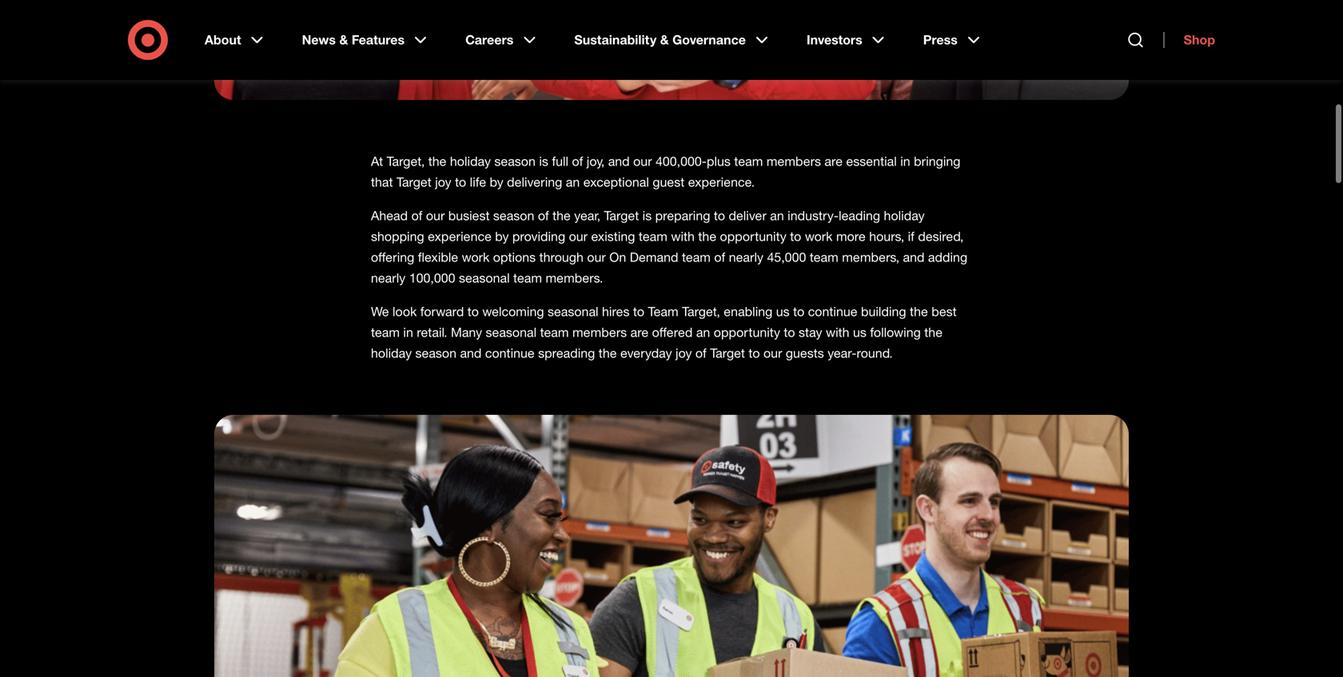 Task type: vqa. For each thing, say whether or not it's contained in the screenshot.
snow
no



Task type: describe. For each thing, give the bounding box(es) containing it.
hours,
[[869, 229, 904, 244]]

sustainability & governance link
[[563, 19, 783, 61]]

news
[[302, 32, 336, 48]]

1 vertical spatial seasonal
[[548, 304, 598, 319]]

life
[[470, 174, 486, 190]]

and inside we look forward to welcoming seasonal hires to team target, enabling us to continue building the best team in retail. many seasonal team members are offered an opportunity to stay with us following the holiday season and continue spreading the everyday joy of target to our guests year-round.
[[460, 345, 482, 361]]

more
[[836, 229, 866, 244]]

team down the more
[[810, 249, 839, 265]]

look
[[393, 304, 417, 319]]

features
[[352, 32, 405, 48]]

team up spreading
[[540, 325, 569, 340]]

industry-
[[788, 208, 839, 223]]

preparing
[[655, 208, 710, 223]]

we
[[371, 304, 389, 319]]

guest
[[653, 174, 685, 190]]

the left best
[[910, 304, 928, 319]]

target inside at target, the holiday season is full of joy, and our 400,000-plus team members are essential in bringing that target joy to life by delivering an exceptional guest experience.
[[397, 174, 432, 190]]

existing
[[591, 229, 635, 244]]

providing
[[512, 229, 565, 244]]

offering
[[371, 249, 414, 265]]

round.
[[857, 345, 893, 361]]

the inside at target, the holiday season is full of joy, and our 400,000-plus team members are essential in bringing that target joy to life by delivering an exceptional guest experience.
[[428, 153, 446, 169]]

year-
[[828, 345, 857, 361]]

holiday inside ahead of our busiest season of the year, target is preparing to deliver an industry-leading holiday shopping experience by providing our existing team with the opportunity to work more hours, if desired, offering flexible work options through our on demand team of nearly 45,000 team members, and adding nearly 100,000 seasonal team members.
[[884, 208, 925, 223]]

team right demand
[[682, 249, 711, 265]]

our up experience
[[426, 208, 445, 223]]

joy inside at target, the holiday season is full of joy, and our 400,000-plus team members are essential in bringing that target joy to life by delivering an exceptional guest experience.
[[435, 174, 451, 190]]

press
[[923, 32, 958, 48]]

investors
[[807, 32, 862, 48]]

members.
[[546, 270, 603, 286]]

the left everyday
[[599, 345, 617, 361]]

shop
[[1184, 32, 1215, 48]]

essential
[[846, 153, 897, 169]]

of inside we look forward to welcoming seasonal hires to team target, enabling us to continue building the best team in retail. many seasonal team members are offered an opportunity to stay with us following the holiday season and continue spreading the everyday joy of target to our guests year-round.
[[695, 345, 707, 361]]

team down options
[[513, 270, 542, 286]]

season inside we look forward to welcoming seasonal hires to team target, enabling us to continue building the best team in retail. many seasonal team members are offered an opportunity to stay with us following the holiday season and continue spreading the everyday joy of target to our guests year-round.
[[415, 345, 457, 361]]

exceptional
[[583, 174, 649, 190]]

bringing
[[914, 153, 961, 169]]

1 horizontal spatial continue
[[808, 304, 857, 319]]

an inside ahead of our busiest season of the year, target is preparing to deliver an industry-leading holiday shopping experience by providing our existing team with the opportunity to work more hours, if desired, offering flexible work options through our on demand team of nearly 45,000 team members, and adding nearly 100,000 seasonal team members.
[[770, 208, 784, 223]]

by inside ahead of our busiest season of the year, target is preparing to deliver an industry-leading holiday shopping experience by providing our existing team with the opportunity to work more hours, if desired, offering flexible work options through our on demand team of nearly 45,000 team members, and adding nearly 100,000 seasonal team members.
[[495, 229, 509, 244]]

of up providing
[[538, 208, 549, 223]]

our left on
[[587, 249, 606, 265]]

careers link
[[454, 19, 550, 61]]

forward
[[420, 304, 464, 319]]

holiday inside at target, the holiday season is full of joy, and our 400,000-plus team members are essential in bringing that target joy to life by delivering an exceptional guest experience.
[[450, 153, 491, 169]]

news & features link
[[291, 19, 441, 61]]

is inside at target, the holiday season is full of joy, and our 400,000-plus team members are essential in bringing that target joy to life by delivering an exceptional guest experience.
[[539, 153, 548, 169]]

about
[[205, 32, 241, 48]]

press link
[[912, 19, 994, 61]]

season for is
[[494, 153, 536, 169]]

opportunity inside we look forward to welcoming seasonal hires to team target, enabling us to continue building the best team in retail. many seasonal team members are offered an opportunity to stay with us following the holiday season and continue spreading the everyday joy of target to our guests year-round.
[[714, 325, 780, 340]]

an for enabling
[[696, 325, 710, 340]]

1 vertical spatial work
[[462, 249, 490, 265]]

in inside we look forward to welcoming seasonal hires to team target, enabling us to continue building the best team in retail. many seasonal team members are offered an opportunity to stay with us following the holiday season and continue spreading the everyday joy of target to our guests year-round.
[[403, 325, 413, 340]]

options
[[493, 249, 536, 265]]

our down year, at the left of the page
[[569, 229, 588, 244]]

0 horizontal spatial us
[[776, 304, 790, 319]]

shop link
[[1164, 32, 1215, 48]]

100,000
[[409, 270, 455, 286]]

flexible
[[418, 249, 458, 265]]

seasonal inside ahead of our busiest season of the year, target is preparing to deliver an industry-leading holiday shopping experience by providing our existing team with the opportunity to work more hours, if desired, offering flexible work options through our on demand team of nearly 45,000 team members, and adding nearly 100,000 seasonal team members.
[[459, 270, 510, 286]]

our inside we look forward to welcoming seasonal hires to team target, enabling us to continue building the best team in retail. many seasonal team members are offered an opportunity to stay with us following the holiday season and continue spreading the everyday joy of target to our guests year-round.
[[764, 345, 782, 361]]

to down 'enabling'
[[749, 345, 760, 361]]

investors link
[[795, 19, 899, 61]]

hires
[[602, 304, 630, 319]]

building
[[861, 304, 906, 319]]

on
[[609, 249, 626, 265]]

in inside at target, the holiday season is full of joy, and our 400,000-plus team members are essential in bringing that target joy to life by delivering an exceptional guest experience.
[[900, 153, 910, 169]]

joy inside we look forward to welcoming seasonal hires to team target, enabling us to continue building the best team in retail. many seasonal team members are offered an opportunity to stay with us following the holiday season and continue spreading the everyday joy of target to our guests year-round.
[[676, 345, 692, 361]]

to left stay
[[784, 325, 795, 340]]

deliver
[[729, 208, 767, 223]]

season for of
[[493, 208, 534, 223]]

target, inside we look forward to welcoming seasonal hires to team target, enabling us to continue building the best team in retail. many seasonal team members are offered an opportunity to stay with us following the holiday season and continue spreading the everyday joy of target to our guests year-round.
[[682, 304, 720, 319]]

everyday
[[620, 345, 672, 361]]

at target, the holiday season is full of joy, and our 400,000-plus team members are essential in bringing that target joy to life by delivering an exceptional guest experience.
[[371, 153, 961, 190]]

offered
[[652, 325, 693, 340]]

that
[[371, 174, 393, 190]]

& for features
[[339, 32, 348, 48]]

retail.
[[417, 325, 447, 340]]

team
[[648, 304, 678, 319]]

is inside ahead of our busiest season of the year, target is preparing to deliver an industry-leading holiday shopping experience by providing our existing team with the opportunity to work more hours, if desired, offering flexible work options through our on demand team of nearly 45,000 team members, and adding nearly 100,000 seasonal team members.
[[643, 208, 652, 223]]

demand
[[630, 249, 678, 265]]

to inside at target, the holiday season is full of joy, and our 400,000-plus team members are essential in bringing that target joy to life by delivering an exceptional guest experience.
[[455, 174, 466, 190]]

team inside at target, the holiday season is full of joy, and our 400,000-plus team members are essential in bringing that target joy to life by delivering an exceptional guest experience.
[[734, 153, 763, 169]]

members,
[[842, 249, 899, 265]]

of inside at target, the holiday season is full of joy, and our 400,000-plus team members are essential in bringing that target joy to life by delivering an exceptional guest experience.
[[572, 153, 583, 169]]

many
[[451, 325, 482, 340]]

we look forward to welcoming seasonal hires to team target, enabling us to continue building the best team in retail. many seasonal team members are offered an opportunity to stay with us following the holiday season and continue spreading the everyday joy of target to our guests year-round.
[[371, 304, 957, 361]]

are inside we look forward to welcoming seasonal hires to team target, enabling us to continue building the best team in retail. many seasonal team members are offered an opportunity to stay with us following the holiday season and continue spreading the everyday joy of target to our guests year-round.
[[630, 325, 649, 340]]



Task type: locate. For each thing, give the bounding box(es) containing it.
0 vertical spatial are
[[825, 153, 843, 169]]

the down best
[[924, 325, 943, 340]]

0 horizontal spatial members
[[572, 325, 627, 340]]

of up 'enabling'
[[714, 249, 725, 265]]

1 horizontal spatial with
[[826, 325, 850, 340]]

opportunity inside ahead of our busiest season of the year, target is preparing to deliver an industry-leading holiday shopping experience by providing our existing team with the opportunity to work more hours, if desired, offering flexible work options through our on demand team of nearly 45,000 team members, and adding nearly 100,000 seasonal team members.
[[720, 229, 787, 244]]

an right deliver
[[770, 208, 784, 223]]

ahead of our busiest season of the year, target is preparing to deliver an industry-leading holiday shopping experience by providing our existing team with the opportunity to work more hours, if desired, offering flexible work options through our on demand team of nearly 45,000 team members, and adding nearly 100,000 seasonal team members.
[[371, 208, 967, 286]]

to right hires
[[633, 304, 644, 319]]

holiday down 'we'
[[371, 345, 412, 361]]

spreading
[[538, 345, 595, 361]]

to up stay
[[793, 304, 804, 319]]

and inside at target, the holiday season is full of joy, and our 400,000-plus team members are essential in bringing that target joy to life by delivering an exceptional guest experience.
[[608, 153, 630, 169]]

1 vertical spatial opportunity
[[714, 325, 780, 340]]

full
[[552, 153, 568, 169]]

1 horizontal spatial and
[[608, 153, 630, 169]]

at
[[371, 153, 383, 169]]

& left governance on the right top of the page
[[660, 32, 669, 48]]

& inside 'sustainability & governance' link
[[660, 32, 669, 48]]

seasonal
[[459, 270, 510, 286], [548, 304, 598, 319], [486, 325, 537, 340]]

1 horizontal spatial work
[[805, 229, 833, 244]]

opportunity down deliver
[[720, 229, 787, 244]]

target right that
[[397, 174, 432, 190]]

1 vertical spatial with
[[826, 325, 850, 340]]

seasonal down "welcoming"
[[486, 325, 537, 340]]

2 vertical spatial seasonal
[[486, 325, 537, 340]]

1 vertical spatial and
[[903, 249, 925, 265]]

1 horizontal spatial an
[[696, 325, 710, 340]]

team right plus
[[734, 153, 763, 169]]

of right everyday
[[695, 345, 707, 361]]

welcoming
[[482, 304, 544, 319]]

1 horizontal spatial in
[[900, 153, 910, 169]]

season
[[494, 153, 536, 169], [493, 208, 534, 223], [415, 345, 457, 361]]

1 & from the left
[[339, 32, 348, 48]]

team
[[734, 153, 763, 169], [639, 229, 667, 244], [682, 249, 711, 265], [810, 249, 839, 265], [513, 270, 542, 286], [371, 325, 400, 340], [540, 325, 569, 340]]

0 horizontal spatial joy
[[435, 174, 451, 190]]

of
[[572, 153, 583, 169], [411, 208, 422, 223], [538, 208, 549, 223], [714, 249, 725, 265], [695, 345, 707, 361]]

members
[[767, 153, 821, 169], [572, 325, 627, 340]]

work down industry-
[[805, 229, 833, 244]]

joy down offered
[[676, 345, 692, 361]]

target
[[397, 174, 432, 190], [604, 208, 639, 223], [710, 345, 745, 361]]

adding
[[928, 249, 967, 265]]

leading
[[839, 208, 880, 223]]

0 vertical spatial continue
[[808, 304, 857, 319]]

target, inside at target, the holiday season is full of joy, and our 400,000-plus team members are essential in bringing that target joy to life by delivering an exceptional guest experience.
[[387, 153, 425, 169]]

members inside we look forward to welcoming seasonal hires to team target, enabling us to continue building the best team in retail. many seasonal team members are offered an opportunity to stay with us following the holiday season and continue spreading the everyday joy of target to our guests year-round.
[[572, 325, 627, 340]]

0 horizontal spatial &
[[339, 32, 348, 48]]

1 horizontal spatial &
[[660, 32, 669, 48]]

1 vertical spatial target,
[[682, 304, 720, 319]]

news & features
[[302, 32, 405, 48]]

an down full
[[566, 174, 580, 190]]

is left full
[[539, 153, 548, 169]]

best
[[932, 304, 957, 319]]

& inside news & features link
[[339, 32, 348, 48]]

us right 'enabling'
[[776, 304, 790, 319]]

0 vertical spatial joy
[[435, 174, 451, 190]]

desired,
[[918, 229, 964, 244]]

0 vertical spatial target
[[397, 174, 432, 190]]

with up year- on the right of the page
[[826, 325, 850, 340]]

0 horizontal spatial are
[[630, 325, 649, 340]]

members inside at target, the holiday season is full of joy, and our 400,000-plus team members are essential in bringing that target joy to life by delivering an exceptional guest experience.
[[767, 153, 821, 169]]

our up 'exceptional'
[[633, 153, 652, 169]]

in
[[900, 153, 910, 169], [403, 325, 413, 340]]

400,000-
[[656, 153, 707, 169]]

target inside we look forward to welcoming seasonal hires to team target, enabling us to continue building the best team in retail. many seasonal team members are offered an opportunity to stay with us following the holiday season and continue spreading the everyday joy of target to our guests year-round.
[[710, 345, 745, 361]]

members down hires
[[572, 325, 627, 340]]

1 vertical spatial us
[[853, 325, 867, 340]]

three people smile holding cardboard boxes in a target distribution center while wearing bright yellow safety vests. image
[[214, 415, 1129, 677]]

nearly left 45,000 on the right top of page
[[729, 249, 764, 265]]

0 horizontal spatial continue
[[485, 345, 535, 361]]

1 horizontal spatial members
[[767, 153, 821, 169]]

are left 'essential'
[[825, 153, 843, 169]]

1 horizontal spatial nearly
[[729, 249, 764, 265]]

team up demand
[[639, 229, 667, 244]]

holiday
[[450, 153, 491, 169], [884, 208, 925, 223], [371, 345, 412, 361]]

0 horizontal spatial target
[[397, 174, 432, 190]]

target, up offered
[[682, 304, 720, 319]]

opportunity down 'enabling'
[[714, 325, 780, 340]]

joy,
[[587, 153, 605, 169]]

0 vertical spatial an
[[566, 174, 580, 190]]

target,
[[387, 153, 425, 169], [682, 304, 720, 319]]

0 vertical spatial season
[[494, 153, 536, 169]]

0 vertical spatial in
[[900, 153, 910, 169]]

with
[[671, 229, 695, 244], [826, 325, 850, 340]]

sustainability
[[574, 32, 657, 48]]

in down the look
[[403, 325, 413, 340]]

1 vertical spatial continue
[[485, 345, 535, 361]]

season down retail.
[[415, 345, 457, 361]]

target inside ahead of our busiest season of the year, target is preparing to deliver an industry-leading holiday shopping experience by providing our existing team with the opportunity to work more hours, if desired, offering flexible work options through our on demand team of nearly 45,000 team members, and adding nearly 100,000 seasonal team members.
[[604, 208, 639, 223]]

an inside we look forward to welcoming seasonal hires to team target, enabling us to continue building the best team in retail. many seasonal team members are offered an opportunity to stay with us following the holiday season and continue spreading the everyday joy of target to our guests year-round.
[[696, 325, 710, 340]]

season inside at target, the holiday season is full of joy, and our 400,000-plus team members are essential in bringing that target joy to life by delivering an exceptional guest experience.
[[494, 153, 536, 169]]

1 horizontal spatial holiday
[[450, 153, 491, 169]]

and down the if
[[903, 249, 925, 265]]

the right at
[[428, 153, 446, 169]]

an for our
[[566, 174, 580, 190]]

2 horizontal spatial target
[[710, 345, 745, 361]]

the left year, at the left of the page
[[553, 208, 571, 223]]

continue
[[808, 304, 857, 319], [485, 345, 535, 361]]

and inside ahead of our busiest season of the year, target is preparing to deliver an industry-leading holiday shopping experience by providing our existing team with the opportunity to work more hours, if desired, offering flexible work options through our on demand team of nearly 45,000 team members, and adding nearly 100,000 seasonal team members.
[[903, 249, 925, 265]]

2 vertical spatial and
[[460, 345, 482, 361]]

with inside ahead of our busiest season of the year, target is preparing to deliver an industry-leading holiday shopping experience by providing our existing team with the opportunity to work more hours, if desired, offering flexible work options through our on demand team of nearly 45,000 team members, and adding nearly 100,000 seasonal team members.
[[671, 229, 695, 244]]

0 vertical spatial and
[[608, 153, 630, 169]]

1 horizontal spatial target,
[[682, 304, 720, 319]]

2 vertical spatial an
[[696, 325, 710, 340]]

stay
[[799, 325, 822, 340]]

1 vertical spatial an
[[770, 208, 784, 223]]

with inside we look forward to welcoming seasonal hires to team target, enabling us to continue building the best team in retail. many seasonal team members are offered an opportunity to stay with us following the holiday season and continue spreading the everyday joy of target to our guests year-round.
[[826, 325, 850, 340]]

0 horizontal spatial and
[[460, 345, 482, 361]]

1 vertical spatial are
[[630, 325, 649, 340]]

work down experience
[[462, 249, 490, 265]]

ahead
[[371, 208, 408, 223]]

by inside at target, the holiday season is full of joy, and our 400,000-plus team members are essential in bringing that target joy to life by delivering an exceptional guest experience.
[[490, 174, 503, 190]]

opportunity
[[720, 229, 787, 244], [714, 325, 780, 340]]

in left bringing in the right top of the page
[[900, 153, 910, 169]]

&
[[339, 32, 348, 48], [660, 32, 669, 48]]

0 horizontal spatial is
[[539, 153, 548, 169]]

0 vertical spatial by
[[490, 174, 503, 190]]

joy left life
[[435, 174, 451, 190]]

1 vertical spatial in
[[403, 325, 413, 340]]

2 horizontal spatial and
[[903, 249, 925, 265]]

to left life
[[455, 174, 466, 190]]

is left preparing
[[643, 208, 652, 223]]

us
[[776, 304, 790, 319], [853, 325, 867, 340]]

busiest
[[448, 208, 490, 223]]

by
[[490, 174, 503, 190], [495, 229, 509, 244]]

0 horizontal spatial with
[[671, 229, 695, 244]]

nearly
[[729, 249, 764, 265], [371, 270, 406, 286]]

2 horizontal spatial holiday
[[884, 208, 925, 223]]

0 vertical spatial target,
[[387, 153, 425, 169]]

to
[[455, 174, 466, 190], [714, 208, 725, 223], [790, 229, 801, 244], [468, 304, 479, 319], [633, 304, 644, 319], [793, 304, 804, 319], [784, 325, 795, 340], [749, 345, 760, 361]]

1 horizontal spatial joy
[[676, 345, 692, 361]]

0 vertical spatial work
[[805, 229, 833, 244]]

season up the delivering
[[494, 153, 536, 169]]

0 vertical spatial us
[[776, 304, 790, 319]]

45,000
[[767, 249, 806, 265]]

holiday inside we look forward to welcoming seasonal hires to team target, enabling us to continue building the best team in retail. many seasonal team members are offered an opportunity to stay with us following the holiday season and continue spreading the everyday joy of target to our guests year-round.
[[371, 345, 412, 361]]

1 vertical spatial season
[[493, 208, 534, 223]]

2 vertical spatial season
[[415, 345, 457, 361]]

are inside at target, the holiday season is full of joy, and our 400,000-plus team members are essential in bringing that target joy to life by delivering an exceptional guest experience.
[[825, 153, 843, 169]]

& for governance
[[660, 32, 669, 48]]

1 vertical spatial holiday
[[884, 208, 925, 223]]

1 vertical spatial nearly
[[371, 270, 406, 286]]

delivering
[[507, 174, 562, 190]]

to up 45,000 on the right top of page
[[790, 229, 801, 244]]

0 vertical spatial holiday
[[450, 153, 491, 169]]

members up industry-
[[767, 153, 821, 169]]

our inside at target, the holiday season is full of joy, and our 400,000-plus team members are essential in bringing that target joy to life by delivering an exceptional guest experience.
[[633, 153, 652, 169]]

the down preparing
[[698, 229, 716, 244]]

work
[[805, 229, 833, 244], [462, 249, 490, 265]]

1 horizontal spatial are
[[825, 153, 843, 169]]

2 & from the left
[[660, 32, 669, 48]]

following
[[870, 325, 921, 340]]

1 vertical spatial by
[[495, 229, 509, 244]]

1 horizontal spatial is
[[643, 208, 652, 223]]

our left guests
[[764, 345, 782, 361]]

and
[[608, 153, 630, 169], [903, 249, 925, 265], [460, 345, 482, 361]]

0 vertical spatial seasonal
[[459, 270, 510, 286]]

1 vertical spatial members
[[572, 325, 627, 340]]

through
[[539, 249, 584, 265]]

seasonal down options
[[459, 270, 510, 286]]

is
[[539, 153, 548, 169], [643, 208, 652, 223]]

of right full
[[572, 153, 583, 169]]

& right news
[[339, 32, 348, 48]]

an right offered
[[696, 325, 710, 340]]

our
[[633, 153, 652, 169], [426, 208, 445, 223], [569, 229, 588, 244], [587, 249, 606, 265], [764, 345, 782, 361]]

1 vertical spatial is
[[643, 208, 652, 223]]

0 horizontal spatial work
[[462, 249, 490, 265]]

careers
[[465, 32, 514, 48]]

target down 'enabling'
[[710, 345, 745, 361]]

about link
[[193, 19, 278, 61]]

year,
[[574, 208, 600, 223]]

continue down "welcoming"
[[485, 345, 535, 361]]

2 vertical spatial target
[[710, 345, 745, 361]]

guests
[[786, 345, 824, 361]]

and up 'exceptional'
[[608, 153, 630, 169]]

to left deliver
[[714, 208, 725, 223]]

by up options
[[495, 229, 509, 244]]

seasonal down members.
[[548, 304, 598, 319]]

1 horizontal spatial us
[[853, 325, 867, 340]]

experience.
[[688, 174, 755, 190]]

if
[[908, 229, 915, 244]]

season up providing
[[493, 208, 534, 223]]

2 horizontal spatial an
[[770, 208, 784, 223]]

nearly down offering
[[371, 270, 406, 286]]

us up the round.
[[853, 325, 867, 340]]

an inside at target, the holiday season is full of joy, and our 400,000-plus team members are essential in bringing that target joy to life by delivering an exceptional guest experience.
[[566, 174, 580, 190]]

0 horizontal spatial nearly
[[371, 270, 406, 286]]

with down preparing
[[671, 229, 695, 244]]

of right ahead
[[411, 208, 422, 223]]

target, right at
[[387, 153, 425, 169]]

continue up stay
[[808, 304, 857, 319]]

and down 'many' at left
[[460, 345, 482, 361]]

holiday up the if
[[884, 208, 925, 223]]

0 horizontal spatial an
[[566, 174, 580, 190]]

0 vertical spatial is
[[539, 153, 548, 169]]

by right life
[[490, 174, 503, 190]]

1 vertical spatial target
[[604, 208, 639, 223]]

enabling
[[724, 304, 773, 319]]

1 vertical spatial joy
[[676, 345, 692, 361]]

to up 'many' at left
[[468, 304, 479, 319]]

0 horizontal spatial holiday
[[371, 345, 412, 361]]

an
[[566, 174, 580, 190], [770, 208, 784, 223], [696, 325, 710, 340]]

0 horizontal spatial target,
[[387, 153, 425, 169]]

the
[[428, 153, 446, 169], [553, 208, 571, 223], [698, 229, 716, 244], [910, 304, 928, 319], [924, 325, 943, 340], [599, 345, 617, 361]]

1 horizontal spatial target
[[604, 208, 639, 223]]

0 horizontal spatial in
[[403, 325, 413, 340]]

are up everyday
[[630, 325, 649, 340]]

governance
[[672, 32, 746, 48]]

0 vertical spatial with
[[671, 229, 695, 244]]

2 vertical spatial holiday
[[371, 345, 412, 361]]

target up existing
[[604, 208, 639, 223]]

shopping
[[371, 229, 424, 244]]

team down 'we'
[[371, 325, 400, 340]]

joy
[[435, 174, 451, 190], [676, 345, 692, 361]]

0 vertical spatial opportunity
[[720, 229, 787, 244]]

experience
[[428, 229, 492, 244]]

sustainability & governance
[[574, 32, 746, 48]]

are
[[825, 153, 843, 169], [630, 325, 649, 340]]

season inside ahead of our busiest season of the year, target is preparing to deliver an industry-leading holiday shopping experience by providing our existing team with the opportunity to work more hours, if desired, offering flexible work options through our on demand team of nearly 45,000 team members, and adding nearly 100,000 seasonal team members.
[[493, 208, 534, 223]]

0 vertical spatial nearly
[[729, 249, 764, 265]]

plus
[[707, 153, 731, 169]]

0 vertical spatial members
[[767, 153, 821, 169]]

holiday up life
[[450, 153, 491, 169]]



